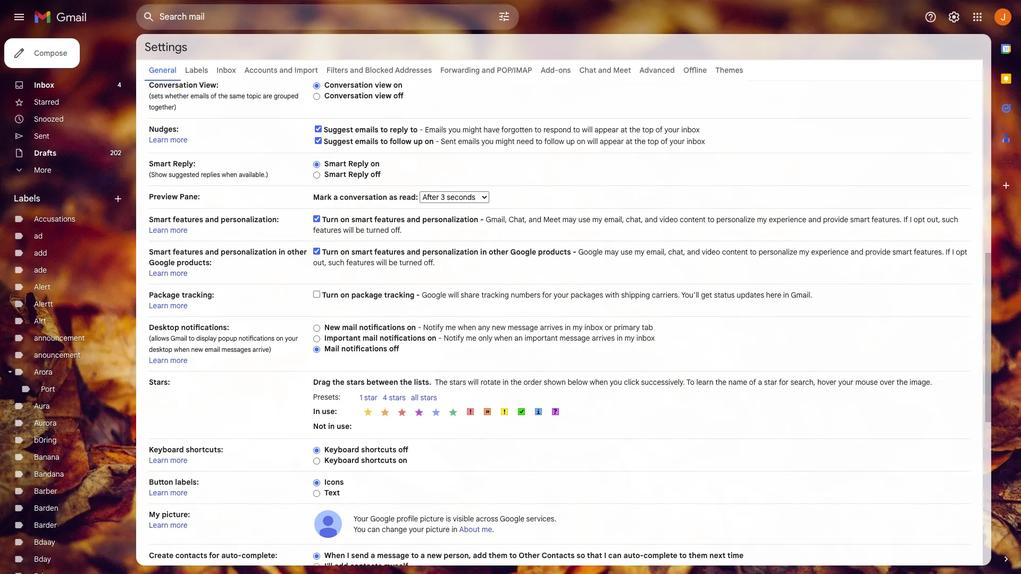 Task type: describe. For each thing, give the bounding box(es) containing it.
person,
[[444, 551, 471, 561]]

new inside desktop notifications: (allows gmail to display popup notifications on your desktop when new email messages arrive) learn more
[[191, 346, 203, 354]]

experience inside gmail, chat, and meet may use my email, chat, and video content to personalize my experience and provide smart features. if i opt out, such features will be turned off.
[[769, 215, 807, 224]]

1 vertical spatial use:
[[337, 422, 352, 431]]

gmail, chat, and meet may use my email, chat, and video content to personalize my experience and provide smart features. if i opt out, such features will be turned off.
[[313, 215, 959, 235]]

forwarding
[[441, 65, 480, 75]]

more inside keyboard shortcuts: learn more
[[170, 456, 188, 465]]

1 horizontal spatial inbox link
[[217, 65, 236, 75]]

1 vertical spatial at
[[626, 137, 633, 146]]

1 horizontal spatial contacts
[[350, 562, 382, 571]]

barder link
[[34, 521, 57, 530]]

content inside google may use my email, chat, and video content to personalize my experience and provide smart features. if i opt out, such features will be turned off.
[[722, 247, 748, 257]]

so
[[577, 551, 585, 561]]

learn inside desktop notifications: (allows gmail to display popup notifications on your desktop when new email messages arrive) learn more
[[149, 356, 168, 365]]

google may use my email, chat, and video content to personalize my experience and provide smart features. if i opt out, such features will be turned off.
[[313, 247, 968, 268]]

0 vertical spatial appear
[[595, 125, 619, 135]]

emails up smart reply on
[[355, 137, 379, 146]]

of inside conversation view: (sets whether emails of the same topic are grouped together)
[[211, 92, 217, 100]]

google left "products"
[[510, 247, 536, 257]]

stars right the
[[450, 378, 466, 387]]

emails down suggest emails to reply to - emails you might have forgotten to respond to will appear at the top of your inbox
[[458, 137, 480, 146]]

sent inside labels navigation
[[34, 131, 49, 141]]

2 other from the left
[[489, 247, 509, 257]]

picture image
[[313, 510, 343, 539]]

barder
[[34, 521, 57, 530]]

in right not at the left of the page
[[328, 422, 335, 431]]

Keyboard shortcuts on radio
[[313, 457, 320, 465]]

opt inside gmail, chat, and meet may use my email, chat, and video content to personalize my experience and provide smart features. if i opt out, such features will be turned off.
[[914, 215, 925, 224]]

google inside smart features and personalization in other google products: learn more
[[149, 258, 175, 268]]

0 vertical spatial new
[[492, 323, 506, 332]]

have
[[484, 125, 500, 135]]

1 vertical spatial for
[[779, 378, 789, 387]]

1 horizontal spatial sent
[[441, 137, 456, 146]]

learn inside smart features and personalization in other google products: learn more
[[149, 269, 168, 278]]

advanced
[[640, 65, 675, 75]]

notify for notify me when any new message arrives in my inbox or primary tab
[[423, 323, 444, 332]]

1 horizontal spatial add
[[334, 562, 348, 571]]

personalization:
[[221, 215, 279, 224]]

Smart Reply on radio
[[313, 161, 320, 169]]

such inside google may use my email, chat, and video content to personalize my experience and provide smart features. if i opt out, such features will be turned off.
[[328, 258, 345, 268]]

1 auto- from the left
[[221, 551, 242, 561]]

New mail notifications on radio
[[313, 324, 320, 332]]

smart inside google may use my email, chat, and video content to personalize my experience and provide smart features. if i opt out, such features will be turned off.
[[893, 247, 912, 257]]

smart for smart reply off
[[324, 170, 346, 179]]

smart for smart reply on
[[324, 159, 346, 169]]

important
[[324, 334, 361, 343]]

accounts and import
[[245, 65, 318, 75]]

drag
[[313, 378, 331, 387]]

myself
[[384, 562, 408, 571]]

text
[[324, 488, 340, 498]]

(allows
[[149, 335, 169, 343]]

0 vertical spatial use:
[[322, 407, 337, 416]]

forwarding and pop/imap
[[441, 65, 532, 75]]

package
[[351, 290, 382, 300]]

mail for new
[[342, 323, 357, 332]]

starred link
[[34, 97, 59, 107]]

here
[[766, 290, 782, 300]]

across
[[476, 514, 498, 524]]

when inside desktop notifications: (allows gmail to display popup notifications on your desktop when new email messages arrive) learn more
[[174, 346, 190, 354]]

1 vertical spatial appear
[[600, 137, 624, 146]]

2 up from the left
[[566, 137, 575, 146]]

2 vertical spatial message
[[377, 551, 409, 561]]

when inside smart reply: (show suggested replies when available.)
[[222, 171, 237, 179]]

emails inside conversation view: (sets whether emails of the same topic are grouped together)
[[191, 92, 209, 100]]

1 horizontal spatial message
[[508, 323, 538, 332]]

me for only
[[466, 334, 477, 343]]

1 vertical spatial picture
[[426, 525, 450, 535]]

more inside nudges: learn more
[[170, 135, 188, 145]]

create
[[149, 551, 174, 561]]

need
[[517, 137, 534, 146]]

2 tracking from the left
[[482, 290, 509, 300]]

features. inside google may use my email, chat, and video content to personalize my experience and provide smart features. if i opt out, such features will be turned off.
[[914, 247, 944, 257]]

mark
[[313, 193, 332, 202]]

reply for on
[[348, 159, 369, 169]]

search mail image
[[139, 7, 159, 27]]

off. inside gmail, chat, and meet may use my email, chat, and video content to personalize my experience and provide smart features. if i opt out, such features will be turned off.
[[391, 226, 402, 235]]

when left any
[[458, 323, 476, 332]]

learn more link for nudges:
[[149, 135, 188, 145]]

time
[[728, 551, 744, 561]]

ade link
[[34, 265, 47, 275]]

mouse
[[856, 378, 878, 387]]

b0ring
[[34, 436, 57, 445]]

you'll
[[682, 290, 699, 300]]

sent link
[[34, 131, 49, 141]]

2 horizontal spatial you
[[610, 378, 622, 387]]

arora link
[[34, 368, 53, 377]]

aurora
[[34, 419, 57, 428]]

suggested
[[169, 171, 199, 179]]

i'll
[[324, 562, 333, 571]]

google left share
[[422, 290, 446, 300]]

drag the stars between the lists. the stars will rotate in the order shown below when you click successively. to learn the name of a star for search, hover your mouse over the image.
[[313, 378, 932, 387]]

learn more link for smart features and personalization in other google products:
[[149, 269, 188, 278]]

emails left reply
[[355, 125, 379, 135]]

barber link
[[34, 487, 57, 496]]

your google profile picture is visible across google services. you can change your picture in about me .
[[354, 514, 556, 535]]

experience inside google may use my email, chat, and video content to personalize my experience and provide smart features. if i opt out, such features will be turned off.
[[811, 247, 849, 257]]

add inside labels navigation
[[34, 248, 47, 258]]

to inside desktop notifications: (allows gmail to display popup notifications on your desktop when new email messages arrive) learn more
[[189, 335, 195, 343]]

learn inside my picture: learn more
[[149, 521, 168, 530]]

features inside gmail, chat, and meet may use my email, chat, and video content to personalize my experience and provide smart features. if i opt out, such features will be turned off.
[[313, 226, 341, 235]]

notify for notify me only when an important message arrives in my inbox
[[444, 334, 464, 343]]

settings image
[[948, 11, 961, 23]]

1 tracking from the left
[[384, 290, 415, 300]]

learn inside smart features and personalization: learn more
[[149, 226, 168, 235]]

numbers
[[511, 290, 541, 300]]

out, inside gmail, chat, and meet may use my email, chat, and video content to personalize my experience and provide smart features. if i opt out, such features will be turned off.
[[927, 215, 940, 224]]

get
[[701, 290, 712, 300]]

.
[[492, 525, 494, 535]]

Mail notifications off radio
[[313, 346, 320, 354]]

Smart Reply off radio
[[313, 171, 320, 179]]

1 horizontal spatial 4
[[383, 393, 387, 403]]

all stars link
[[411, 393, 442, 404]]

more inside 'button labels: learn more'
[[170, 488, 188, 498]]

in right the here on the right bottom of page
[[784, 290, 789, 300]]

gmail.
[[791, 290, 812, 300]]

0 vertical spatial contacts
[[175, 551, 207, 561]]

in down gmail,
[[480, 247, 487, 257]]

tracking:
[[182, 290, 214, 300]]

carriers.
[[652, 290, 680, 300]]

icons
[[324, 478, 344, 487]]

keyboard shortcuts: learn more
[[149, 445, 223, 465]]

Text radio
[[313, 490, 320, 498]]

be inside gmail, chat, and meet may use my email, chat, and video content to personalize my experience and provide smart features. if i opt out, such features will be turned off.
[[356, 226, 364, 235]]

package
[[149, 290, 180, 300]]

may inside google may use my email, chat, and video content to personalize my experience and provide smart features. if i opt out, such features will be turned off.
[[605, 247, 619, 257]]

0 horizontal spatial arrives
[[540, 323, 563, 332]]

my picture: learn more
[[149, 510, 190, 530]]

personalization inside smart features and personalization in other google products: learn more
[[221, 247, 277, 257]]

i inside gmail, chat, and meet may use my email, chat, and video content to personalize my experience and provide smart features. if i opt out, such features will be turned off.
[[910, 215, 912, 224]]

1 vertical spatial top
[[648, 137, 659, 146]]

out, inside google may use my email, chat, and video content to personalize my experience and provide smart features. if i opt out, such features will be turned off.
[[313, 258, 326, 268]]

add link
[[34, 248, 47, 258]]

off for keyboard shortcuts off
[[398, 445, 408, 455]]

1 up from the left
[[414, 137, 423, 146]]

conversation view on
[[324, 80, 403, 90]]

1 horizontal spatial new
[[427, 551, 442, 561]]

offline link
[[684, 65, 707, 75]]

stars up 1
[[347, 378, 365, 387]]

alrt link
[[34, 317, 46, 326]]

reply for off
[[348, 170, 369, 179]]

smart for smart reply: (show suggested replies when available.)
[[149, 159, 171, 169]]

packages
[[571, 290, 603, 300]]

if inside gmail, chat, and meet may use my email, chat, and video content to personalize my experience and provide smart features. if i opt out, such features will be turned off.
[[904, 215, 908, 224]]

labels navigation
[[0, 34, 136, 575]]

aurora link
[[34, 419, 57, 428]]

mail for important
[[363, 334, 378, 343]]

learn more link for package tracking:
[[149, 301, 188, 311]]

view for on
[[375, 80, 392, 90]]

themes
[[716, 65, 744, 75]]

labels for 'labels' link
[[185, 65, 208, 75]]

status
[[714, 290, 735, 300]]

personalize inside google may use my email, chat, and video content to personalize my experience and provide smart features. if i opt out, such features will be turned off.
[[759, 247, 798, 257]]

new mail notifications on - notify me when any new message arrives in my inbox or primary tab
[[324, 323, 653, 332]]

Icons radio
[[313, 479, 320, 487]]

keyboard for keyboard shortcuts: learn more
[[149, 445, 184, 455]]

features down turn on smart features and personalization -
[[374, 247, 405, 257]]

more inside smart features and personalization: learn more
[[170, 226, 188, 235]]

1 follow from the left
[[390, 137, 412, 146]]

announcement link
[[34, 334, 85, 343]]

in inside smart features and personalization in other google products: learn more
[[279, 247, 285, 257]]

1 horizontal spatial meet
[[613, 65, 631, 75]]

your inside desktop notifications: (allows gmail to display popup notifications on your desktop when new email messages arrive) learn more
[[285, 335, 298, 343]]

between
[[367, 378, 398, 387]]

when right below
[[590, 378, 608, 387]]

a right name
[[758, 378, 762, 387]]

alrt
[[34, 317, 46, 326]]

barden link
[[34, 504, 58, 513]]

inbox for the rightmost inbox link
[[217, 65, 236, 75]]

When I send a message to a new person, add them to Other Contacts so that I can auto-complete to them next time radio
[[313, 553, 320, 561]]

products
[[538, 247, 571, 257]]

off for mail notifications off
[[389, 344, 399, 354]]

shown
[[544, 378, 566, 387]]

1 horizontal spatial might
[[496, 137, 515, 146]]

filters
[[327, 65, 348, 75]]

202
[[110, 149, 121, 157]]

messages
[[222, 346, 251, 354]]

0 vertical spatial you
[[449, 125, 461, 135]]

below
[[568, 378, 588, 387]]

will inside google may use my email, chat, and video content to personalize my experience and provide smart features. if i opt out, such features will be turned off.
[[376, 258, 387, 268]]

when left 'an'
[[494, 334, 513, 343]]

opt inside google may use my email, chat, and video content to personalize my experience and provide smart features. if i opt out, such features will be turned off.
[[956, 247, 968, 257]]

may inside gmail, chat, and meet may use my email, chat, and video content to personalize my experience and provide smart features. if i opt out, such features will be turned off.
[[563, 215, 577, 224]]

will inside gmail, chat, and meet may use my email, chat, and video content to personalize my experience and provide smart features. if i opt out, such features will be turned off.
[[343, 226, 354, 235]]

conversation for conversation view on
[[324, 80, 373, 90]]

to
[[687, 378, 695, 387]]

conversation
[[340, 193, 387, 202]]

suggest emails to reply to - emails you might have forgotten to respond to will appear at the top of your inbox
[[324, 125, 700, 135]]

2 vertical spatial for
[[209, 551, 220, 561]]

in down the turn on package tracking - google will share tracking numbers for your packages with shipping carriers. you'll get status updates here in gmail.
[[565, 323, 571, 332]]

stars right 'all'
[[421, 393, 437, 403]]

content inside gmail, chat, and meet may use my email, chat, and video content to personalize my experience and provide smart features. if i opt out, such features will be turned off.
[[680, 215, 706, 224]]

popup
[[218, 335, 237, 343]]

anouncement link
[[34, 351, 81, 360]]

1 horizontal spatial arrives
[[592, 334, 615, 343]]

and inside smart features and personalization in other google products: learn more
[[205, 247, 219, 257]]

in use:
[[313, 407, 337, 416]]

turned inside gmail, chat, and meet may use my email, chat, and video content to personalize my experience and provide smart features. if i opt out, such features will be turned off.
[[366, 226, 389, 235]]

other inside smart features and personalization in other google products: learn more
[[287, 247, 307, 257]]

notifications inside desktop notifications: (allows gmail to display popup notifications on your desktop when new email messages arrive) learn more
[[239, 335, 275, 343]]

bday link
[[34, 555, 51, 564]]

personalize inside gmail, chat, and meet may use my email, chat, and video content to personalize my experience and provide smart features. if i opt out, such features will be turned off.
[[717, 215, 755, 224]]

aura link
[[34, 402, 50, 411]]

image.
[[910, 378, 932, 387]]

add-ons
[[541, 65, 571, 75]]

reply
[[390, 125, 408, 135]]

more inside my picture: learn more
[[170, 521, 188, 530]]

starred
[[34, 97, 59, 107]]

hover
[[818, 378, 837, 387]]

I'll add contacts myself radio
[[313, 563, 320, 571]]

2 them from the left
[[689, 551, 708, 561]]

1 horizontal spatial for
[[542, 290, 552, 300]]

features inside google may use my email, chat, and video content to personalize my experience and provide smart features. if i opt out, such features will be turned off.
[[346, 258, 374, 268]]

labels heading
[[14, 194, 113, 204]]

0 vertical spatial top
[[643, 125, 654, 135]]

suggest for suggest emails to reply to - emails you might have forgotten to respond to will appear at the top of your inbox
[[324, 125, 353, 135]]

a up i'll add contacts myself
[[371, 551, 375, 561]]



Task type: vqa. For each thing, say whether or not it's contained in the screenshot.
ADD-ONS link
yes



Task type: locate. For each thing, give the bounding box(es) containing it.
conversation for conversation view off
[[324, 91, 373, 101]]

0 vertical spatial if
[[904, 215, 908, 224]]

turn
[[322, 215, 339, 224], [322, 247, 339, 257], [322, 290, 339, 300]]

0 horizontal spatial auto-
[[221, 551, 242, 561]]

google up the change
[[370, 514, 395, 524]]

0 vertical spatial experience
[[769, 215, 807, 224]]

features inside smart features and personalization in other google products: learn more
[[173, 247, 203, 257]]

reply down smart reply on
[[348, 170, 369, 179]]

1 horizontal spatial mail
[[363, 334, 378, 343]]

learn more link up package at the bottom left of the page
[[149, 269, 188, 278]]

emails
[[425, 125, 447, 135]]

3 learn more link from the top
[[149, 269, 188, 278]]

0 horizontal spatial for
[[209, 551, 220, 561]]

video inside gmail, chat, and meet may use my email, chat, and video content to personalize my experience and provide smart features. if i opt out, such features will be turned off.
[[660, 215, 678, 224]]

1 vertical spatial features.
[[914, 247, 944, 257]]

5 more from the top
[[170, 356, 188, 365]]

i inside google may use my email, chat, and video content to personalize my experience and provide smart features. if i opt out, such features will be turned off.
[[952, 247, 954, 257]]

learn more link down button
[[149, 488, 188, 498]]

name
[[729, 378, 747, 387]]

turned inside google may use my email, chat, and video content to personalize my experience and provide smart features. if i opt out, such features will be turned off.
[[399, 258, 422, 268]]

1 horizontal spatial follow
[[544, 137, 564, 146]]

appear
[[595, 125, 619, 135], [600, 137, 624, 146]]

1 vertical spatial inbox
[[34, 80, 54, 90]]

0 vertical spatial out,
[[927, 215, 940, 224]]

1 horizontal spatial you
[[482, 137, 494, 146]]

learn inside nudges: learn more
[[149, 135, 168, 145]]

the inside conversation view: (sets whether emails of the same topic are grouped together)
[[218, 92, 228, 100]]

0 horizontal spatial mail
[[342, 323, 357, 332]]

1 vertical spatial inbox link
[[34, 80, 54, 90]]

0 vertical spatial may
[[563, 215, 577, 224]]

chat, inside google may use my email, chat, and video content to personalize my experience and provide smart features. if i opt out, such features will be turned off.
[[668, 247, 685, 257]]

add down when
[[334, 562, 348, 571]]

to inside google may use my email, chat, and video content to personalize my experience and provide smart features. if i opt out, such features will be turned off.
[[750, 247, 757, 257]]

smart right smart reply off option
[[324, 170, 346, 179]]

use inside google may use my email, chat, and video content to personalize my experience and provide smart features. if i opt out, such features will be turned off.
[[621, 247, 633, 257]]

in inside your google profile picture is visible across google services. you can change your picture in about me .
[[452, 525, 458, 535]]

0 vertical spatial might
[[463, 125, 482, 135]]

1 vertical spatial content
[[722, 247, 748, 257]]

4 learn more link from the top
[[149, 301, 188, 311]]

your inside your google profile picture is visible across google services. you can change your picture in about me .
[[409, 525, 424, 535]]

learn more link down nudges:
[[149, 135, 188, 145]]

2 vertical spatial turn
[[322, 290, 339, 300]]

gmail image
[[34, 6, 92, 28]]

visible
[[453, 514, 474, 524]]

chat,
[[509, 215, 527, 224]]

me left only
[[466, 334, 477, 343]]

0 horizontal spatial be
[[356, 226, 364, 235]]

will
[[582, 125, 593, 135], [587, 137, 598, 146], [343, 226, 354, 235], [376, 258, 387, 268], [448, 290, 459, 300], [468, 378, 479, 387]]

google right the across
[[500, 514, 525, 524]]

email, down gmail, chat, and meet may use my email, chat, and video content to personalize my experience and provide smart features. if i opt out, such features will be turned off.
[[647, 247, 667, 257]]

smart inside smart features and personalization: learn more
[[149, 215, 171, 224]]

Search mail text field
[[160, 12, 468, 22]]

new
[[324, 323, 340, 332]]

0 horizontal spatial video
[[660, 215, 678, 224]]

more down package at the bottom left of the page
[[170, 301, 188, 311]]

2 learn more link from the top
[[149, 226, 188, 235]]

(sets
[[149, 92, 163, 100]]

0 horizontal spatial tracking
[[384, 290, 415, 300]]

video
[[660, 215, 678, 224], [702, 247, 720, 257]]

8 learn from the top
[[149, 521, 168, 530]]

1 learn more link from the top
[[149, 135, 188, 145]]

0 horizontal spatial may
[[563, 215, 577, 224]]

1 vertical spatial may
[[605, 247, 619, 257]]

features down pane:
[[173, 215, 203, 224]]

not
[[313, 422, 326, 431]]

the
[[435, 378, 448, 387]]

profile
[[397, 514, 418, 524]]

shortcuts for on
[[361, 456, 396, 465]]

new up important mail notifications on - notify me only when an important message arrives in my inbox
[[492, 323, 506, 332]]

1 vertical spatial video
[[702, 247, 720, 257]]

might down suggest emails to reply to - emails you might have forgotten to respond to will appear at the top of your inbox
[[496, 137, 515, 146]]

advanced search options image
[[494, 6, 515, 27]]

inbox link up starred link
[[34, 80, 54, 90]]

mark a conversation as read:
[[313, 193, 420, 202]]

off
[[394, 91, 404, 101], [371, 170, 381, 179], [389, 344, 399, 354], [398, 445, 408, 455]]

on
[[394, 80, 403, 90], [425, 137, 434, 146], [577, 137, 585, 146], [371, 159, 380, 169], [340, 215, 350, 224], [340, 247, 350, 257], [340, 290, 350, 300], [407, 323, 416, 332], [428, 334, 437, 343], [276, 335, 283, 343], [398, 456, 407, 465]]

turn for turn on smart features and personalization -
[[322, 215, 339, 224]]

arrives
[[540, 323, 563, 332], [592, 334, 615, 343]]

off for smart reply off
[[371, 170, 381, 179]]

in right rotate
[[503, 378, 509, 387]]

inbox link up view:
[[217, 65, 236, 75]]

learn more link down picture:
[[149, 521, 188, 530]]

learn more link down 'desktop'
[[149, 356, 188, 365]]

chat
[[580, 65, 596, 75]]

tracking
[[384, 290, 415, 300], [482, 290, 509, 300]]

None search field
[[136, 4, 519, 30]]

use:
[[322, 407, 337, 416], [337, 422, 352, 431]]

port link
[[41, 385, 55, 394]]

personalization up share
[[422, 247, 478, 257]]

learn down button
[[149, 488, 168, 498]]

1 vertical spatial turned
[[399, 258, 422, 268]]

video up get
[[702, 247, 720, 257]]

0 vertical spatial 4
[[118, 81, 121, 89]]

google right "products"
[[579, 247, 603, 257]]

2 suggest from the top
[[324, 137, 353, 146]]

video inside google may use my email, chat, and video content to personalize my experience and provide smart features. if i opt out, such features will be turned off.
[[702, 247, 720, 257]]

may up "products"
[[563, 215, 577, 224]]

can inside your google profile picture is visible across google services. you can change your picture in about me .
[[368, 525, 380, 535]]

when
[[324, 551, 345, 561]]

Important mail notifications on radio
[[313, 335, 320, 343]]

0 horizontal spatial contacts
[[175, 551, 207, 561]]

0 vertical spatial add
[[34, 248, 47, 258]]

star left the search,
[[764, 378, 777, 387]]

learn inside package tracking: learn more
[[149, 301, 168, 311]]

shortcuts for off
[[361, 445, 396, 455]]

4 more from the top
[[170, 301, 188, 311]]

off. inside google may use my email, chat, and video content to personalize my experience and provide smart features. if i opt out, such features will be turned off.
[[424, 258, 435, 268]]

0 horizontal spatial message
[[377, 551, 409, 561]]

stars left 'all'
[[389, 393, 406, 403]]

learn more link for button labels:
[[149, 488, 188, 498]]

0 horizontal spatial turned
[[366, 226, 389, 235]]

about
[[459, 525, 480, 535]]

anouncement
[[34, 351, 81, 360]]

0 horizontal spatial star
[[364, 393, 378, 403]]

me for when
[[446, 323, 456, 332]]

Conversation view on radio
[[313, 82, 320, 90]]

ad
[[34, 231, 43, 241]]

learn more link down "preview" at the top of page
[[149, 226, 188, 235]]

None checkbox
[[315, 137, 322, 144], [313, 291, 320, 298], [315, 137, 322, 144], [313, 291, 320, 298]]

off. down the turn on smart features and personalization in other google products -
[[424, 258, 435, 268]]

1 shortcuts from the top
[[361, 445, 396, 455]]

1 horizontal spatial video
[[702, 247, 720, 257]]

1 horizontal spatial be
[[389, 258, 398, 268]]

notify left only
[[444, 334, 464, 343]]

2 turn from the top
[[322, 247, 339, 257]]

0 horizontal spatial labels
[[14, 194, 40, 204]]

5 learn more link from the top
[[149, 356, 188, 365]]

personalization for turn on smart features and personalization in other google products -
[[422, 247, 478, 257]]

8 more from the top
[[170, 521, 188, 530]]

more down nudges:
[[170, 135, 188, 145]]

4 inside labels navigation
[[118, 81, 121, 89]]

might left have
[[463, 125, 482, 135]]

learn more link for smart features and personalization:
[[149, 226, 188, 235]]

1 vertical spatial shortcuts
[[361, 456, 396, 465]]

notify
[[423, 323, 444, 332], [444, 334, 464, 343]]

if inside google may use my email, chat, and video content to personalize my experience and provide smart features. if i opt out, such features will be turned off.
[[946, 247, 951, 257]]

1 vertical spatial such
[[328, 258, 345, 268]]

personalization for turn on smart features and personalization -
[[422, 215, 478, 224]]

1 them from the left
[[489, 551, 508, 561]]

Conversation view off radio
[[313, 92, 320, 100]]

you down have
[[482, 137, 494, 146]]

services.
[[526, 514, 556, 524]]

(show
[[149, 171, 167, 179]]

0 vertical spatial opt
[[914, 215, 925, 224]]

alert link
[[34, 282, 50, 292]]

inbox inside labels navigation
[[34, 80, 54, 90]]

off. down turn on smart features and personalization -
[[391, 226, 402, 235]]

such inside gmail, chat, and meet may use my email, chat, and video content to personalize my experience and provide smart features. if i opt out, such features will be turned off.
[[942, 215, 959, 224]]

chat, up google may use my email, chat, and video content to personalize my experience and provide smart features. if i opt out, such features will be turned off.
[[626, 215, 643, 224]]

0 horizontal spatial 4
[[118, 81, 121, 89]]

on inside desktop notifications: (allows gmail to display popup notifications on your desktop when new email messages arrive) learn more
[[276, 335, 283, 343]]

can right you
[[368, 525, 380, 535]]

tab list
[[992, 34, 1021, 536]]

1 reply from the top
[[348, 159, 369, 169]]

more inside smart features and personalization in other google products: learn more
[[170, 269, 188, 278]]

email,
[[604, 215, 624, 224], [647, 247, 667, 257]]

shortcuts
[[361, 445, 396, 455], [361, 456, 396, 465]]

learn more link for my picture:
[[149, 521, 188, 530]]

2 horizontal spatial for
[[779, 378, 789, 387]]

1 vertical spatial chat,
[[668, 247, 685, 257]]

personalization
[[422, 215, 478, 224], [221, 247, 277, 257], [422, 247, 478, 257]]

Keyboard shortcuts off radio
[[313, 447, 320, 455]]

smart right "smart reply on" option
[[324, 159, 346, 169]]

complete
[[644, 551, 678, 561]]

6 learn from the top
[[149, 456, 168, 465]]

use: down in use: on the left bottom
[[337, 422, 352, 431]]

1 vertical spatial you
[[482, 137, 494, 146]]

to
[[380, 125, 388, 135], [410, 125, 418, 135], [535, 125, 542, 135], [573, 125, 580, 135], [380, 137, 388, 146], [536, 137, 543, 146], [708, 215, 715, 224], [750, 247, 757, 257], [189, 335, 195, 343], [411, 551, 419, 561], [510, 551, 517, 561], [679, 551, 687, 561]]

7 learn more link from the top
[[149, 488, 188, 498]]

1 vertical spatial mail
[[363, 334, 378, 343]]

more down labels:
[[170, 488, 188, 498]]

provide inside google may use my email, chat, and video content to personalize my experience and provide smart features. if i opt out, such features will be turned off.
[[866, 247, 891, 257]]

0 vertical spatial me
[[446, 323, 456, 332]]

in down primary
[[617, 334, 623, 343]]

meet inside gmail, chat, and meet may use my email, chat, and video content to personalize my experience and provide smart features. if i opt out, such features will be turned off.
[[543, 215, 561, 224]]

learn up package at the bottom left of the page
[[149, 269, 168, 278]]

off up keyboard shortcuts on
[[398, 445, 408, 455]]

for right numbers
[[542, 290, 552, 300]]

chat, inside gmail, chat, and meet may use my email, chat, and video content to personalize my experience and provide smart features. if i opt out, such features will be turned off.
[[626, 215, 643, 224]]

1 horizontal spatial auto-
[[624, 551, 644, 561]]

view down blocked
[[375, 80, 392, 90]]

ade
[[34, 265, 47, 275]]

mail
[[342, 323, 357, 332], [363, 334, 378, 343]]

add right "person,"
[[473, 551, 487, 561]]

personalization down the personalization:
[[221, 247, 277, 257]]

learn down nudges:
[[149, 135, 168, 145]]

support image
[[925, 11, 937, 23]]

0 vertical spatial inbox link
[[217, 65, 236, 75]]

smart for smart features and personalization: learn more
[[149, 215, 171, 224]]

2 view from the top
[[375, 91, 392, 101]]

email, inside gmail, chat, and meet may use my email, chat, and video content to personalize my experience and provide smart features. if i opt out, such features will be turned off.
[[604, 215, 624, 224]]

2 shortcuts from the top
[[361, 456, 396, 465]]

0 vertical spatial reply
[[348, 159, 369, 169]]

smart inside smart reply: (show suggested replies when available.)
[[149, 159, 171, 169]]

themes link
[[716, 65, 744, 75]]

search,
[[791, 378, 816, 387]]

1 suggest from the top
[[324, 125, 353, 135]]

features inside smart features and personalization: learn more
[[173, 215, 203, 224]]

3 more from the top
[[170, 269, 188, 278]]

4 learn from the top
[[149, 301, 168, 311]]

keyboard shortcuts on
[[324, 456, 407, 465]]

1 horizontal spatial chat,
[[668, 247, 685, 257]]

bday
[[34, 555, 51, 564]]

emails down view:
[[191, 92, 209, 100]]

new down display
[[191, 346, 203, 354]]

bandana link
[[34, 470, 64, 479]]

me left any
[[446, 323, 456, 332]]

learn inside 'button labels: learn more'
[[149, 488, 168, 498]]

1 star link
[[360, 393, 383, 404]]

reply:
[[173, 159, 196, 169]]

smart inside gmail, chat, and meet may use my email, chat, and video content to personalize my experience and provide smart features. if i opt out, such features will be turned off.
[[851, 215, 870, 224]]

0 horizontal spatial use
[[579, 215, 591, 224]]

1 vertical spatial message
[[560, 334, 590, 343]]

your
[[665, 125, 680, 135], [670, 137, 685, 146], [554, 290, 569, 300], [285, 335, 298, 343], [839, 378, 854, 387], [409, 525, 424, 535]]

learn down package at the bottom left of the page
[[149, 301, 168, 311]]

off for conversation view off
[[394, 91, 404, 101]]

view for off
[[375, 91, 392, 101]]

more inside package tracking: learn more
[[170, 301, 188, 311]]

1 star 4 stars all stars
[[360, 393, 437, 403]]

view down conversation view on
[[375, 91, 392, 101]]

2 horizontal spatial me
[[482, 525, 492, 535]]

keyboard up the icons
[[324, 456, 359, 465]]

1 vertical spatial 4
[[383, 393, 387, 403]]

inbox up view:
[[217, 65, 236, 75]]

1 horizontal spatial me
[[466, 334, 477, 343]]

0 horizontal spatial provide
[[823, 215, 849, 224]]

1 vertical spatial add
[[473, 551, 487, 561]]

3 learn from the top
[[149, 269, 168, 278]]

0 horizontal spatial new
[[191, 346, 203, 354]]

0 vertical spatial provide
[[823, 215, 849, 224]]

for left complete:
[[209, 551, 220, 561]]

smart reply off
[[324, 170, 381, 179]]

email, up google may use my email, chat, and video content to personalize my experience and provide smart features. if i opt out, such features will be turned off.
[[604, 215, 624, 224]]

or
[[605, 323, 612, 332]]

provide inside gmail, chat, and meet may use my email, chat, and video content to personalize my experience and provide smart features. if i opt out, such features will be turned off.
[[823, 215, 849, 224]]

preview
[[149, 192, 178, 202]]

features down as
[[374, 215, 405, 224]]

picture
[[420, 514, 444, 524], [426, 525, 450, 535]]

2 follow from the left
[[544, 137, 564, 146]]

0 vertical spatial at
[[621, 125, 628, 135]]

1 more from the top
[[170, 135, 188, 145]]

0 horizontal spatial inbox
[[34, 80, 54, 90]]

2 more from the top
[[170, 226, 188, 235]]

me inside your google profile picture is visible across google services. you can change your picture in about me .
[[482, 525, 492, 535]]

1 vertical spatial new
[[191, 346, 203, 354]]

main menu image
[[13, 11, 26, 23]]

personalization up the turn on smart features and personalization in other google products -
[[422, 215, 478, 224]]

you right 'emails'
[[449, 125, 461, 135]]

drafts link
[[34, 148, 56, 158]]

turned down the turn on smart features and personalization in other google products -
[[399, 258, 422, 268]]

shortcuts up keyboard shortcuts on
[[361, 445, 396, 455]]

mail up "important"
[[342, 323, 357, 332]]

2 auto- from the left
[[624, 551, 644, 561]]

off up mark a conversation as read:
[[371, 170, 381, 179]]

them down .
[[489, 551, 508, 561]]

1 horizontal spatial inbox
[[217, 65, 236, 75]]

0 vertical spatial can
[[368, 525, 380, 535]]

google inside google may use my email, chat, and video content to personalize my experience and provide smart features. if i opt out, such features will be turned off.
[[579, 247, 603, 257]]

labels inside navigation
[[14, 194, 40, 204]]

be inside google may use my email, chat, and video content to personalize my experience and provide smart features. if i opt out, such features will be turned off.
[[389, 258, 398, 268]]

6 more from the top
[[170, 456, 188, 465]]

labels for labels "heading"
[[14, 194, 40, 204]]

2 vertical spatial add
[[334, 562, 348, 571]]

top
[[643, 125, 654, 135], [648, 137, 659, 146]]

smart inside smart features and personalization in other google products: learn more
[[149, 247, 171, 257]]

use: right in
[[322, 407, 337, 416]]

1 vertical spatial can
[[608, 551, 622, 561]]

message up myself
[[377, 551, 409, 561]]

0 vertical spatial star
[[764, 378, 777, 387]]

preview pane:
[[149, 192, 200, 202]]

0 horizontal spatial you
[[449, 125, 461, 135]]

ons
[[558, 65, 571, 75]]

1 other from the left
[[287, 247, 307, 257]]

barden
[[34, 504, 58, 513]]

conversation inside conversation view: (sets whether emails of the same topic are grouped together)
[[149, 80, 198, 90]]

learn inside keyboard shortcuts: learn more
[[149, 456, 168, 465]]

0 vertical spatial for
[[542, 290, 552, 300]]

1 vertical spatial use
[[621, 247, 633, 257]]

advanced link
[[640, 65, 675, 75]]

0 vertical spatial labels
[[185, 65, 208, 75]]

None checkbox
[[315, 126, 322, 132], [313, 215, 320, 222], [313, 248, 320, 255], [315, 126, 322, 132], [313, 215, 320, 222], [313, 248, 320, 255]]

0 vertical spatial suggest
[[324, 125, 353, 135]]

turn on package tracking - google will share tracking numbers for your packages with shipping carriers. you'll get status updates here in gmail.
[[322, 290, 812, 300]]

click
[[624, 378, 639, 387]]

1 vertical spatial out,
[[313, 258, 326, 268]]

8 learn more link from the top
[[149, 521, 188, 530]]

1 vertical spatial star
[[364, 393, 378, 403]]

button labels: learn more
[[149, 478, 199, 498]]

that
[[587, 551, 602, 561]]

sent down 'emails'
[[441, 137, 456, 146]]

star right 1
[[364, 393, 378, 403]]

arrives down or
[[592, 334, 615, 343]]

5 learn from the top
[[149, 356, 168, 365]]

to inside gmail, chat, and meet may use my email, chat, and video content to personalize my experience and provide smart features. if i opt out, such features will be turned off.
[[708, 215, 715, 224]]

keyboard for keyboard shortcuts off
[[324, 445, 359, 455]]

0 horizontal spatial personalize
[[717, 215, 755, 224]]

1 horizontal spatial content
[[722, 247, 748, 257]]

products:
[[177, 258, 212, 268]]

add up ade
[[34, 248, 47, 258]]

1 vertical spatial off.
[[424, 258, 435, 268]]

view
[[375, 80, 392, 90], [375, 91, 392, 101]]

conversation up the conversation view off
[[324, 80, 373, 90]]

in down the personalization:
[[279, 247, 285, 257]]

is
[[446, 514, 451, 524]]

keyboard inside keyboard shortcuts: learn more
[[149, 445, 184, 455]]

inbox for the bottom inbox link
[[34, 80, 54, 90]]

conversation for conversation view: (sets whether emails of the same topic are grouped together)
[[149, 80, 198, 90]]

keyboard for keyboard shortcuts on
[[324, 456, 359, 465]]

stars
[[347, 378, 365, 387], [450, 378, 466, 387], [389, 393, 406, 403], [421, 393, 437, 403]]

7 more from the top
[[170, 488, 188, 498]]

them left next at the bottom right
[[689, 551, 708, 561]]

0 vertical spatial chat,
[[626, 215, 643, 224]]

1 learn from the top
[[149, 135, 168, 145]]

can right 'that'
[[608, 551, 622, 561]]

1 vertical spatial email,
[[647, 247, 667, 257]]

ad link
[[34, 231, 43, 241]]

2 learn from the top
[[149, 226, 168, 235]]

message right important
[[560, 334, 590, 343]]

a right 'mark'
[[334, 193, 338, 202]]

follow down reply
[[390, 137, 412, 146]]

and inside smart features and personalization: learn more
[[205, 215, 219, 224]]

labels:
[[175, 478, 199, 487]]

0 vertical spatial use
[[579, 215, 591, 224]]

more down picture:
[[170, 521, 188, 530]]

0 horizontal spatial might
[[463, 125, 482, 135]]

suggest for suggest emails to follow up on - sent emails you might need to follow up on will appear at the top of your inbox
[[324, 137, 353, 146]]

gmail,
[[486, 215, 507, 224]]

tracking right the package
[[384, 290, 415, 300]]

labels down more
[[14, 194, 40, 204]]

1 horizontal spatial features.
[[914, 247, 944, 257]]

contacts
[[175, 551, 207, 561], [350, 562, 382, 571]]

a left "person,"
[[421, 551, 425, 561]]

0 horizontal spatial add
[[34, 248, 47, 258]]

1 vertical spatial if
[[946, 247, 951, 257]]

smart up package at the bottom left of the page
[[149, 247, 171, 257]]

6 learn more link from the top
[[149, 456, 188, 465]]

7 learn from the top
[[149, 488, 168, 498]]

can
[[368, 525, 380, 535], [608, 551, 622, 561]]

snoozed
[[34, 114, 64, 124]]

you left click
[[610, 378, 622, 387]]

be down conversation
[[356, 226, 364, 235]]

1 horizontal spatial can
[[608, 551, 622, 561]]

1 vertical spatial contacts
[[350, 562, 382, 571]]

learn more link down package at the bottom left of the page
[[149, 301, 188, 311]]

desktop notifications: (allows gmail to display popup notifications on your desktop when new email messages arrive) learn more
[[149, 323, 298, 365]]

1 turn from the top
[[322, 215, 339, 224]]

1 vertical spatial be
[[389, 258, 398, 268]]

smart for smart features and personalization in other google products: learn more
[[149, 247, 171, 257]]

inbox
[[682, 125, 700, 135], [687, 137, 705, 146], [585, 323, 603, 332], [637, 334, 655, 343]]

conversation down conversation view on
[[324, 91, 373, 101]]

0 horizontal spatial opt
[[914, 215, 925, 224]]

0 vertical spatial picture
[[420, 514, 444, 524]]

desktop
[[149, 323, 179, 332]]

2 reply from the top
[[348, 170, 369, 179]]

arora
[[34, 368, 53, 377]]

import
[[295, 65, 318, 75]]

keyboard right the keyboard shortcuts off option
[[324, 445, 359, 455]]

more inside desktop notifications: (allows gmail to display popup notifications on your desktop when new email messages arrive) learn more
[[170, 356, 188, 365]]

learn more link up button
[[149, 456, 188, 465]]

for left the search,
[[779, 378, 789, 387]]

0 horizontal spatial such
[[328, 258, 345, 268]]

package tracking: learn more
[[149, 290, 214, 311]]

barber
[[34, 487, 57, 496]]

conversation up whether
[[149, 80, 198, 90]]

contacts
[[542, 551, 575, 561]]

turn for turn on smart features and personalization in other google products -
[[322, 247, 339, 257]]

0 vertical spatial personalize
[[717, 215, 755, 224]]

conversation view off
[[324, 91, 404, 101]]

3 turn from the top
[[322, 290, 339, 300]]

general link
[[149, 65, 177, 75]]

contacts down send
[[350, 562, 382, 571]]

learn down "preview" at the top of page
[[149, 226, 168, 235]]

smart features and personalization in other google products: learn more
[[149, 247, 307, 278]]

learn more link for keyboard shortcuts:
[[149, 456, 188, 465]]

shortcuts:
[[186, 445, 223, 455]]

stars:
[[149, 378, 170, 387]]

1 view from the top
[[375, 80, 392, 90]]

when right replies
[[222, 171, 237, 179]]

use inside gmail, chat, and meet may use my email, chat, and video content to personalize my experience and provide smart features. if i opt out, such features will be turned off.
[[579, 215, 591, 224]]

email
[[205, 346, 220, 354]]

1 vertical spatial reply
[[348, 170, 369, 179]]

2 horizontal spatial add
[[473, 551, 487, 561]]

experience
[[769, 215, 807, 224], [811, 247, 849, 257]]

features. inside gmail, chat, and meet may use my email, chat, and video content to personalize my experience and provide smart features. if i opt out, such features will be turned off.
[[872, 215, 902, 224]]

0 vertical spatial view
[[375, 80, 392, 90]]

0 horizontal spatial inbox link
[[34, 80, 54, 90]]

shipping
[[621, 290, 650, 300]]

1 vertical spatial notify
[[444, 334, 464, 343]]

email, inside google may use my email, chat, and video content to personalize my experience and provide smart features. if i opt out, such features will be turned off.
[[647, 247, 667, 257]]

2 horizontal spatial new
[[492, 323, 506, 332]]



